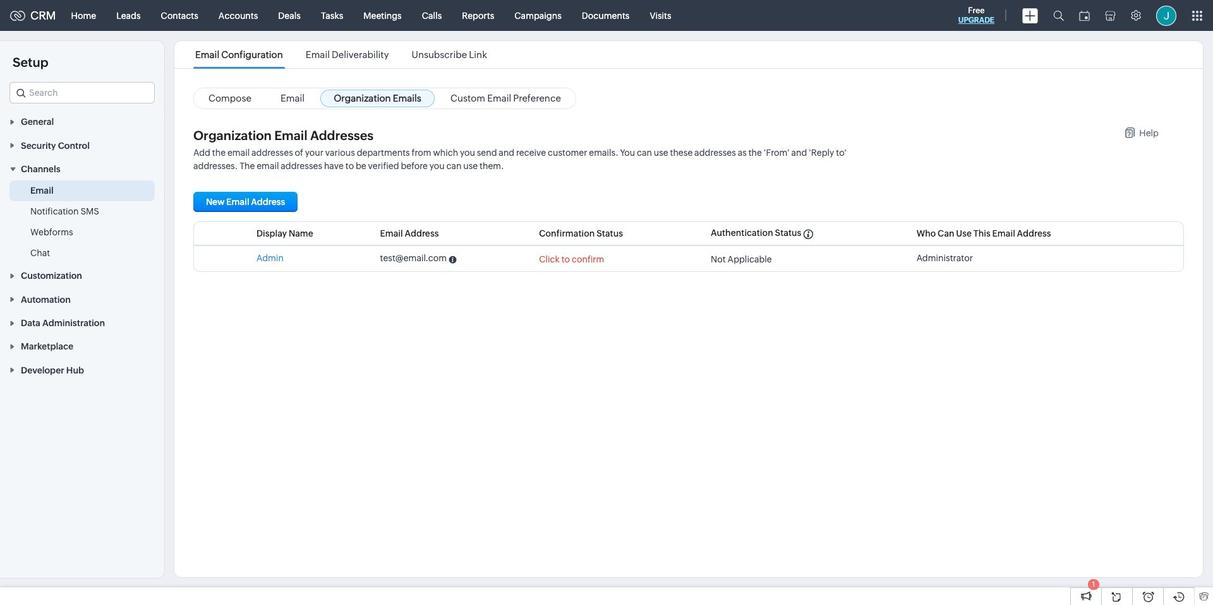 Task type: describe. For each thing, give the bounding box(es) containing it.
calendar image
[[1079, 10, 1090, 21]]

profile element
[[1149, 0, 1184, 31]]

profile image
[[1156, 5, 1177, 26]]

create menu element
[[1015, 0, 1046, 31]]

create menu image
[[1022, 8, 1038, 23]]

search image
[[1053, 10, 1064, 21]]



Task type: locate. For each thing, give the bounding box(es) containing it.
Search text field
[[10, 83, 154, 103]]

search element
[[1046, 0, 1072, 31]]

None field
[[9, 82, 155, 104]]

region
[[0, 181, 164, 264]]

list
[[184, 41, 499, 68]]

logo image
[[10, 10, 25, 21]]



Task type: vqa. For each thing, say whether or not it's contained in the screenshot.
Signals Element
no



